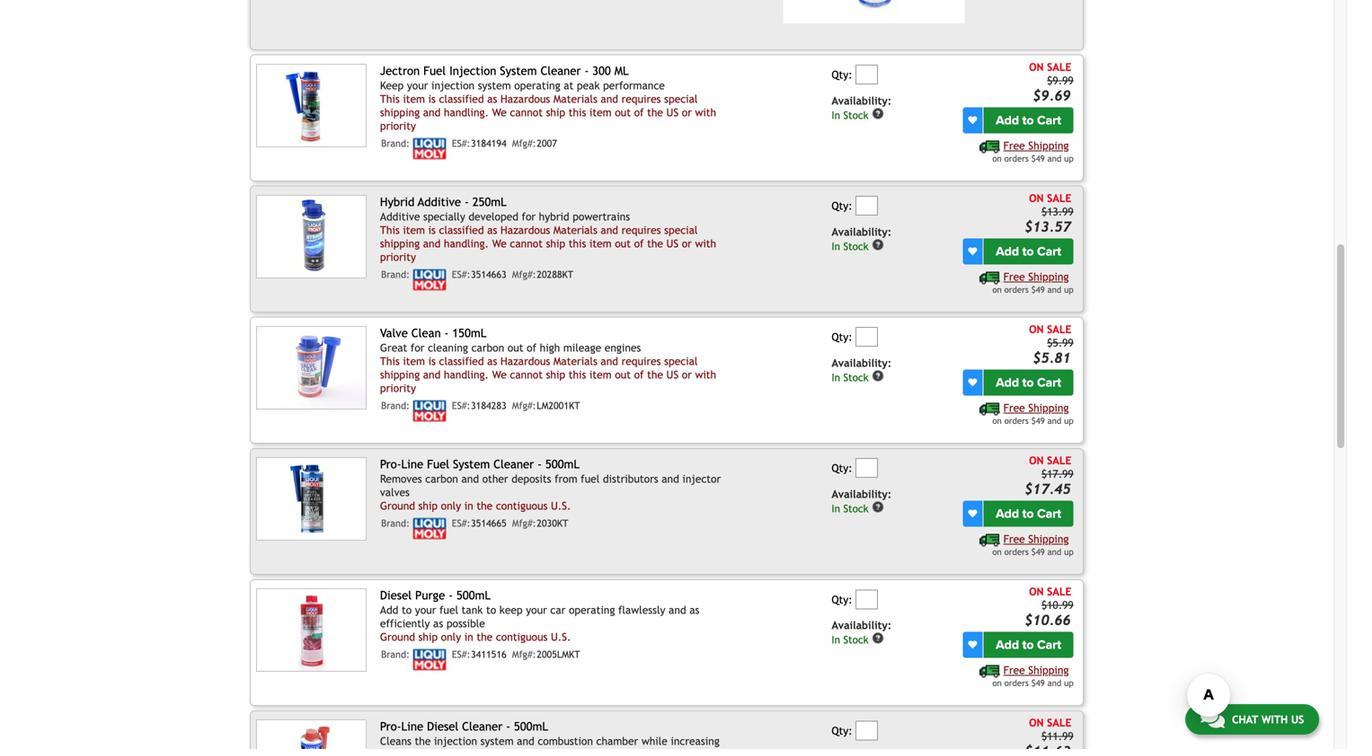 Task type: vqa. For each thing, say whether or not it's contained in the screenshot.
the Fuel inside the Jectron Fuel Injection System Cleaner - 300 Ml Keep Your Injection System Operating At Peak Performance This Item Is Classified As Hazardous Materials And Requires Special Shipping And Handling. We Cannot Ship This Item Out Of The Us Or With Priority
yes



Task type: describe. For each thing, give the bounding box(es) containing it.
on sale $17.99 $17.45
[[1025, 454, 1074, 497]]

add to wish list image for $17.45
[[968, 510, 977, 519]]

hybrid additive - 250ml additive specially developed for hybrid powertrains this item is classified as hazardous materials and requires special shipping and handling. we cannot ship this item out of the us or with priority
[[380, 195, 716, 263]]

ship inside 'pro-line fuel system cleaner - 500ml removes carbon and other deposits from fuel distributors and injector valves ground ship only in the contiguous u.s.'
[[418, 500, 438, 512]]

brand: for $13.57
[[381, 269, 410, 280]]

$13.99
[[1041, 205, 1074, 218]]

20288kt
[[537, 269, 573, 280]]

$17.99
[[1041, 468, 1074, 480]]

sale inside on sale $11.99
[[1047, 717, 1072, 729]]

150ml
[[452, 326, 487, 340]]

qty: for $9.69
[[832, 68, 852, 81]]

classified inside jectron fuel injection system cleaner - 300 ml keep your injection system operating at peak performance this item is classified as hazardous materials and requires special shipping and handling. we cannot ship this item out of the us or with priority
[[439, 92, 484, 105]]

for inside hybrid additive - 250ml additive specially developed for hybrid powertrains this item is classified as hazardous materials and requires special shipping and handling. we cannot ship this item out of the us or with priority
[[522, 210, 536, 223]]

only inside 'pro-line fuel system cleaner - 500ml removes carbon and other deposits from fuel distributors and injector valves ground ship only in the contiguous u.s.'
[[441, 500, 461, 512]]

at
[[564, 79, 574, 91]]

keep
[[499, 604, 523, 617]]

on for $5.81
[[1029, 323, 1044, 336]]

add to cart for $10.66
[[996, 638, 1061, 653]]

requires inside valve clean - 150ml great for cleaning carbon out of high mileage engines this item is classified as hazardous materials and requires special shipping and handling. we cannot ship this item out of the us or with priority
[[622, 355, 661, 367]]

cleaner inside pro-line diesel cleaner - 500ml cleans the injection system and combustion chamber while increasing cetane number
[[462, 720, 503, 734]]

system for $9.69
[[500, 64, 537, 78]]

removes
[[380, 473, 422, 485]]

in inside 'pro-line fuel system cleaner - 500ml removes carbon and other deposits from fuel distributors and injector valves ground ship only in the contiguous u.s.'
[[464, 500, 473, 512]]

flawlessly
[[618, 604, 665, 617]]

materials inside jectron fuel injection system cleaner - 300 ml keep your injection system operating at peak performance this item is classified as hazardous materials and requires special shipping and handling. we cannot ship this item out of the us or with priority
[[554, 92, 597, 105]]

on sale $10.99 $10.66
[[1025, 586, 1074, 629]]

on sale $5.99 $5.81
[[1029, 323, 1074, 366]]

with inside jectron fuel injection system cleaner - 300 ml keep your injection system operating at peak performance this item is classified as hazardous materials and requires special shipping and handling. we cannot ship this item out of the us or with priority
[[695, 106, 716, 118]]

keep
[[380, 79, 404, 91]]

$10.66
[[1025, 613, 1071, 629]]

for inside valve clean - 150ml great for cleaning carbon out of high mileage engines this item is classified as hazardous materials and requires special shipping and handling. we cannot ship this item out of the us or with priority
[[411, 341, 425, 354]]

ml
[[614, 64, 629, 78]]

2005lmkt
[[537, 649, 580, 661]]

es#3514690 - 2032kt - pro-line diesel cleaner - 500ml - cleans the injection system and combustion chamber while increasing cetane number - liqui-moly - audi bmw volkswagen mercedes benz porsche image
[[256, 720, 367, 750]]

the inside pro-line diesel cleaner - 500ml cleans the injection system and combustion chamber while increasing cetane number
[[415, 735, 431, 748]]

mfg#: for $10.66
[[512, 649, 536, 661]]

pro-line diesel cleaner - 500ml link
[[380, 720, 548, 734]]

your left car
[[526, 604, 547, 617]]

question sign image for $9.69
[[872, 107, 885, 120]]

3411516
[[471, 649, 507, 661]]

valve clean - 150ml link
[[380, 326, 487, 340]]

1 vertical spatial additive
[[380, 210, 420, 223]]

materials inside valve clean - 150ml great for cleaning carbon out of high mileage engines this item is classified as hazardous materials and requires special shipping and handling. we cannot ship this item out of the us or with priority
[[554, 355, 597, 367]]

this inside valve clean - 150ml great for cleaning carbon out of high mileage engines this item is classified as hazardous materials and requires special shipping and handling. we cannot ship this item out of the us or with priority
[[569, 368, 586, 381]]

or inside hybrid additive - 250ml additive specially developed for hybrid powertrains this item is classified as hazardous materials and requires special shipping and handling. we cannot ship this item out of the us or with priority
[[682, 237, 692, 250]]

hybrid additive - 250ml link
[[380, 195, 507, 209]]

500ml inside pro-line diesel cleaner - 500ml cleans the injection system and combustion chamber while increasing cetane number
[[514, 720, 548, 734]]

us inside hybrid additive - 250ml additive specially developed for hybrid powertrains this item is classified as hazardous materials and requires special shipping and handling. we cannot ship this item out of the us or with priority
[[666, 237, 679, 250]]

$11.99
[[1041, 730, 1074, 743]]

injector
[[683, 473, 721, 485]]

on sale $11.99
[[1029, 717, 1074, 743]]

chat with us
[[1232, 714, 1304, 726]]

mileage
[[563, 341, 601, 354]]

ship inside jectron fuel injection system cleaner - 300 ml keep your injection system operating at peak performance this item is classified as hazardous materials and requires special shipping and handling. we cannot ship this item out of the us or with priority
[[546, 106, 565, 118]]

the inside the diesel purge - 500ml add to your fuel tank to keep your car operating flawlessly and as efficiently as possible ground ship only in the contiguous u.s.
[[477, 631, 493, 644]]

qty: for $13.57
[[832, 200, 852, 212]]

es#: 3514663 mfg#: 20288kt
[[452, 269, 573, 280]]

- inside the diesel purge - 500ml add to your fuel tank to keep your car operating flawlessly and as efficiently as possible ground ship only in the contiguous u.s.
[[449, 589, 453, 603]]

in for $10.66
[[832, 634, 840, 646]]

on for $9.69
[[1029, 61, 1044, 73]]

on for $13.57
[[1029, 192, 1044, 204]]

we inside hybrid additive - 250ml additive specially developed for hybrid powertrains this item is classified as hazardous materials and requires special shipping and handling. we cannot ship this item out of the us or with priority
[[492, 237, 507, 250]]

in for $17.45
[[832, 503, 840, 515]]

classified inside hybrid additive - 250ml additive specially developed for hybrid powertrains this item is classified as hazardous materials and requires special shipping and handling. we cannot ship this item out of the us or with priority
[[439, 224, 484, 236]]

shipping for $13.57
[[1028, 271, 1069, 283]]

add inside the diesel purge - 500ml add to your fuel tank to keep your car operating flawlessly and as efficiently as possible ground ship only in the contiguous u.s.
[[380, 604, 398, 617]]

injection inside jectron fuel injection system cleaner - 300 ml keep your injection system operating at peak performance this item is classified as hazardous materials and requires special shipping and handling. we cannot ship this item out of the us or with priority
[[431, 79, 475, 91]]

we inside jectron fuel injection system cleaner - 300 ml keep your injection system operating at peak performance this item is classified as hazardous materials and requires special shipping and handling. we cannot ship this item out of the us or with priority
[[492, 106, 507, 118]]

free for $13.57
[[1004, 271, 1025, 283]]

brand: for $9.69
[[381, 138, 410, 149]]

injection inside pro-line diesel cleaner - 500ml cleans the injection system and combustion chamber while increasing cetane number
[[434, 735, 477, 748]]

up for $10.66
[[1064, 679, 1074, 689]]

mfg#: for $17.45
[[512, 518, 536, 529]]

6 qty: from the top
[[832, 725, 852, 737]]

is inside valve clean - 150ml great for cleaning carbon out of high mileage engines this item is classified as hazardous materials and requires special shipping and handling. we cannot ship this item out of the us or with priority
[[428, 355, 436, 367]]

on for $17.45
[[1029, 454, 1044, 467]]

handling. inside valve clean - 150ml great for cleaning carbon out of high mileage engines this item is classified as hazardous materials and requires special shipping and handling. we cannot ship this item out of the us or with priority
[[444, 368, 489, 381]]

free shipping on orders $49 and up for $13.57
[[992, 271, 1074, 295]]

as inside jectron fuel injection system cleaner - 300 ml keep your injection system operating at peak performance this item is classified as hazardous materials and requires special shipping and handling. we cannot ship this item out of the us or with priority
[[487, 92, 497, 105]]

with inside hybrid additive - 250ml additive specially developed for hybrid powertrains this item is classified as hazardous materials and requires special shipping and handling. we cannot ship this item out of the us or with priority
[[695, 237, 716, 250]]

- inside jectron fuel injection system cleaner - 300 ml keep your injection system operating at peak performance this item is classified as hazardous materials and requires special shipping and handling. we cannot ship this item out of the us or with priority
[[585, 64, 589, 78]]

while
[[642, 735, 668, 748]]

in for $9.69
[[832, 109, 840, 121]]

on for $13.57
[[992, 285, 1002, 295]]

valves
[[380, 486, 410, 499]]

hybrid
[[539, 210, 569, 223]]

purge
[[415, 589, 445, 603]]

or inside jectron fuel injection system cleaner - 300 ml keep your injection system operating at peak performance this item is classified as hazardous materials and requires special shipping and handling. we cannot ship this item out of the us or with priority
[[682, 106, 692, 118]]

es#: for $9.69
[[452, 138, 470, 149]]

on sale $13.99 $13.57
[[1025, 192, 1074, 235]]

this inside jectron fuel injection system cleaner - 300 ml keep your injection system operating at peak performance this item is classified as hazardous materials and requires special shipping and handling. we cannot ship this item out of the us or with priority
[[380, 92, 400, 105]]

availability: for $13.57
[[832, 226, 892, 238]]

in for $5.81
[[832, 372, 840, 384]]

combustion
[[538, 735, 593, 748]]

- inside valve clean - 150ml great for cleaning carbon out of high mileage engines this item is classified as hazardous materials and requires special shipping and handling. we cannot ship this item out of the us or with priority
[[444, 326, 449, 340]]

on for $10.66
[[992, 679, 1002, 689]]

- inside 'pro-line fuel system cleaner - 500ml removes carbon and other deposits from fuel distributors and injector valves ground ship only in the contiguous u.s.'
[[538, 458, 542, 471]]

availability: in stock for $17.45
[[832, 488, 892, 515]]

diesel purge - 500ml link
[[380, 589, 491, 603]]

qty: for $5.81
[[832, 331, 852, 343]]

add for $13.57
[[996, 244, 1019, 259]]

mfg#: for $5.81
[[512, 400, 536, 412]]

of inside jectron fuel injection system cleaner - 300 ml keep your injection system operating at peak performance this item is classified as hazardous materials and requires special shipping and handling. we cannot ship this item out of the us or with priority
[[634, 106, 644, 118]]

hazardous inside jectron fuel injection system cleaner - 300 ml keep your injection system operating at peak performance this item is classified as hazardous materials and requires special shipping and handling. we cannot ship this item out of the us or with priority
[[501, 92, 550, 105]]

to up efficiently
[[402, 604, 412, 617]]

in inside the diesel purge - 500ml add to your fuel tank to keep your car operating flawlessly and as efficiently as possible ground ship only in the contiguous u.s.
[[464, 631, 473, 644]]

3514663
[[471, 269, 507, 280]]

add for $9.69
[[996, 113, 1019, 128]]

special inside valve clean - 150ml great for cleaning carbon out of high mileage engines this item is classified as hazardous materials and requires special shipping and handling. we cannot ship this item out of the us or with priority
[[664, 355, 698, 367]]

us inside jectron fuel injection system cleaner - 300 ml keep your injection system operating at peak performance this item is classified as hazardous materials and requires special shipping and handling. we cannot ship this item out of the us or with priority
[[666, 106, 679, 118]]

with inside valve clean - 150ml great for cleaning carbon out of high mileage engines this item is classified as hazardous materials and requires special shipping and handling. we cannot ship this item out of the us or with priority
[[695, 368, 716, 381]]

es#: for $5.81
[[452, 400, 470, 412]]

this inside valve clean - 150ml great for cleaning carbon out of high mileage engines this item is classified as hazardous materials and requires special shipping and handling. we cannot ship this item out of the us or with priority
[[380, 355, 400, 367]]

priority inside jectron fuel injection system cleaner - 300 ml keep your injection system operating at peak performance this item is classified as hazardous materials and requires special shipping and handling. we cannot ship this item out of the us or with priority
[[380, 119, 416, 132]]

stock for $17.45
[[843, 503, 869, 515]]

sale for $9.69
[[1047, 61, 1072, 73]]

brand: for $17.45
[[381, 518, 410, 529]]

diesel purge - 500ml add to your fuel tank to keep your car operating flawlessly and as efficiently as possible ground ship only in the contiguous u.s.
[[380, 589, 700, 644]]

us
[[1291, 714, 1304, 726]]

jectron fuel injection system cleaner - 300 ml keep your injection system operating at peak performance this item is classified as hazardous materials and requires special shipping and handling. we cannot ship this item out of the us or with priority
[[380, 64, 716, 132]]

es#: for $10.66
[[452, 649, 470, 661]]

the inside valve clean - 150ml great for cleaning carbon out of high mileage engines this item is classified as hazardous materials and requires special shipping and handling. we cannot ship this item out of the us or with priority
[[647, 368, 663, 381]]

$9.69
[[1033, 88, 1071, 104]]

free for $9.69
[[1004, 139, 1025, 152]]

cleaning
[[428, 341, 468, 354]]

3184283
[[471, 400, 507, 412]]

to for $10.66
[[1022, 638, 1034, 653]]

orders for $10.66
[[1004, 679, 1029, 689]]

carbon inside 'pro-line fuel system cleaner - 500ml removes carbon and other deposits from fuel distributors and injector valves ground ship only in the contiguous u.s.'
[[425, 473, 458, 485]]

$5.81
[[1033, 350, 1071, 366]]

out down engines
[[615, 368, 631, 381]]

operating inside jectron fuel injection system cleaner - 300 ml keep your injection system operating at peak performance this item is classified as hazardous materials and requires special shipping and handling. we cannot ship this item out of the us or with priority
[[514, 79, 560, 91]]

es#: for $17.45
[[452, 518, 470, 529]]

this inside jectron fuel injection system cleaner - 300 ml keep your injection system operating at peak performance this item is classified as hazardous materials and requires special shipping and handling. we cannot ship this item out of the us or with priority
[[569, 106, 586, 118]]

ship inside hybrid additive - 250ml additive specially developed for hybrid powertrains this item is classified as hazardous materials and requires special shipping and handling. we cannot ship this item out of the us or with priority
[[546, 237, 565, 250]]

developed
[[469, 210, 519, 223]]

cleans
[[380, 735, 412, 748]]

diesel inside pro-line diesel cleaner - 500ml cleans the injection system and combustion chamber while increasing cetane number
[[427, 720, 459, 734]]

shipping for $5.81
[[1028, 402, 1069, 414]]

priority inside hybrid additive - 250ml additive specially developed for hybrid powertrains this item is classified as hazardous materials and requires special shipping and handling. we cannot ship this item out of the us or with priority
[[380, 251, 416, 263]]

es#3184194 - 2007 - jectron fuel injection system cleaner - 300 ml - keep your injection system operating at peak performance - liqui-moly - audi bmw volkswagen mercedes benz mini porsche image
[[256, 64, 367, 147]]

performance
[[603, 79, 665, 91]]

out left high
[[508, 341, 524, 354]]

add to cart button for $5.81
[[984, 370, 1074, 396]]

3184194
[[471, 138, 507, 149]]

availability: in stock for $5.81
[[832, 357, 892, 384]]

es#: 3514665 mfg#: 2030kt
[[452, 518, 568, 529]]

shipping inside hybrid additive - 250ml additive specially developed for hybrid powertrains this item is classified as hazardous materials and requires special shipping and handling. we cannot ship this item out of the us or with priority
[[380, 237, 420, 250]]

sale for $13.57
[[1047, 192, 1072, 204]]

operating inside the diesel purge - 500ml add to your fuel tank to keep your car operating flawlessly and as efficiently as possible ground ship only in the contiguous u.s.
[[569, 604, 615, 617]]

contiguous inside 'pro-line fuel system cleaner - 500ml removes carbon and other deposits from fuel distributors and injector valves ground ship only in the contiguous u.s.'
[[496, 500, 548, 512]]

chat
[[1232, 714, 1258, 726]]

lm2001kt
[[537, 400, 580, 412]]

clean
[[411, 326, 441, 340]]

cleaner for $9.69
[[541, 64, 581, 78]]

possible
[[447, 617, 485, 630]]

shipping inside valve clean - 150ml great for cleaning carbon out of high mileage engines this item is classified as hazardous materials and requires special shipping and handling. we cannot ship this item out of the us or with priority
[[380, 368, 420, 381]]

item down hybrid
[[403, 224, 425, 236]]

distributors
[[603, 473, 658, 485]]

system inside pro-line diesel cleaner - 500ml cleans the injection system and combustion chamber while increasing cetane number
[[481, 735, 514, 748]]

powertrains
[[573, 210, 630, 223]]

from
[[555, 473, 578, 485]]

priority inside valve clean - 150ml great for cleaning carbon out of high mileage engines this item is classified as hazardous materials and requires special shipping and handling. we cannot ship this item out of the us or with priority
[[380, 382, 416, 394]]

only inside the diesel purge - 500ml add to your fuel tank to keep your car operating flawlessly and as efficiently as possible ground ship only in the contiguous u.s.
[[441, 631, 461, 644]]

es#: 3184194 mfg#: 2007
[[452, 138, 557, 149]]

us inside valve clean - 150ml great for cleaning carbon out of high mileage engines this item is classified as hazardous materials and requires special shipping and handling. we cannot ship this item out of the us or with priority
[[666, 368, 679, 381]]

on for $5.81
[[992, 416, 1002, 426]]

deposits
[[512, 473, 551, 485]]

es#3184283 - lm2001kt - valve clean - 150ml - great for cleaning carbon out of high mileage engines - liqui-moly - audi bmw volkswagen mercedes benz mini porsche image
[[256, 326, 367, 410]]

efficiently
[[380, 617, 430, 630]]

on for $17.45
[[992, 547, 1002, 557]]

engines
[[605, 341, 641, 354]]

mfg#: for $9.69
[[512, 138, 536, 149]]

free for $17.45
[[1004, 533, 1025, 546]]

$10.99
[[1041, 599, 1074, 612]]

is inside jectron fuel injection system cleaner - 300 ml keep your injection system operating at peak performance this item is classified as hazardous materials and requires special shipping and handling. we cannot ship this item out of the us or with priority
[[428, 92, 436, 105]]

add to wish list image for $13.57
[[968, 247, 977, 256]]

add to cart button for $17.45
[[984, 501, 1074, 527]]

500ml inside 'pro-line fuel system cleaner - 500ml removes carbon and other deposits from fuel distributors and injector valves ground ship only in the contiguous u.s.'
[[545, 458, 580, 471]]

as left possible
[[433, 617, 443, 630]]

other
[[482, 473, 508, 485]]

free shipping on orders $49 and up for $17.45
[[992, 533, 1074, 557]]

comments image
[[1201, 708, 1225, 730]]

to right tank
[[486, 604, 496, 617]]

free for $10.66
[[1004, 664, 1025, 677]]

2007
[[537, 138, 557, 149]]

free shipping image for $5.81
[[980, 403, 1000, 416]]

handling. inside jectron fuel injection system cleaner - 300 ml keep your injection system operating at peak performance this item is classified as hazardous materials and requires special shipping and handling. we cannot ship this item out of the us or with priority
[[444, 106, 489, 118]]

item down mileage
[[589, 368, 612, 381]]

$49 for $13.57
[[1031, 285, 1045, 295]]

ground inside 'pro-line fuel system cleaner - 500ml removes carbon and other deposits from fuel distributors and injector valves ground ship only in the contiguous u.s.'
[[380, 500, 415, 512]]

out inside jectron fuel injection system cleaner - 300 ml keep your injection system operating at peak performance this item is classified as hazardous materials and requires special shipping and handling. we cannot ship this item out of the us or with priority
[[615, 106, 631, 118]]

to for $9.69
[[1022, 113, 1034, 128]]

cannot inside hybrid additive - 250ml additive specially developed for hybrid powertrains this item is classified as hazardous materials and requires special shipping and handling. we cannot ship this item out of the us or with priority
[[510, 237, 543, 250]]

u.s. inside 'pro-line fuel system cleaner - 500ml removes carbon and other deposits from fuel distributors and injector valves ground ship only in the contiguous u.s.'
[[551, 500, 571, 512]]

as right flawlessly
[[689, 604, 700, 617]]

free shipping image for $9.69
[[980, 141, 1000, 153]]

add to wish list image for $10.66
[[968, 641, 977, 650]]

on for $10.66
[[1029, 586, 1044, 598]]

requires inside hybrid additive - 250ml additive specially developed for hybrid powertrains this item is classified as hazardous materials and requires special shipping and handling. we cannot ship this item out of the us or with priority
[[622, 224, 661, 236]]

handling. inside hybrid additive - 250ml additive specially developed for hybrid powertrains this item is classified as hazardous materials and requires special shipping and handling. we cannot ship this item out of the us or with priority
[[444, 237, 489, 250]]



Task type: locate. For each thing, give the bounding box(es) containing it.
add to cart down $17.45
[[996, 507, 1061, 522]]

0 horizontal spatial diesel
[[380, 589, 412, 603]]

0 vertical spatial shipping
[[380, 106, 420, 118]]

add to cart down $9.69
[[996, 113, 1061, 128]]

0 vertical spatial hazardous
[[501, 92, 550, 105]]

on
[[1029, 61, 1044, 73], [1029, 192, 1044, 204], [1029, 323, 1044, 336], [1029, 454, 1044, 467], [1029, 586, 1044, 598], [1029, 717, 1044, 729]]

great
[[380, 341, 407, 354]]

line
[[401, 458, 423, 471], [401, 720, 423, 734]]

contiguous up es#: 3411516 mfg#: 2005lmkt
[[496, 631, 548, 644]]

question sign image for $13.57
[[872, 239, 885, 251]]

pro-line diesel cleaner - 500ml cleans the injection system and combustion chamber while increasing cetane number
[[380, 720, 720, 750]]

1 vertical spatial cleaner
[[494, 458, 534, 471]]

up up $13.99
[[1064, 154, 1074, 163]]

system
[[478, 79, 511, 91], [481, 735, 514, 748]]

4 liqui-moly - corporate logo image from the top
[[413, 518, 446, 540]]

1 handling. from the top
[[444, 106, 489, 118]]

stock for $10.66
[[843, 634, 869, 646]]

injection
[[449, 64, 496, 78]]

0 vertical spatial fuel
[[423, 64, 446, 78]]

1 vertical spatial only
[[441, 631, 461, 644]]

pro- inside 'pro-line fuel system cleaner - 500ml removes carbon and other deposits from fuel distributors and injector valves ground ship only in the contiguous u.s.'
[[380, 458, 401, 471]]

special inside hybrid additive - 250ml additive specially developed for hybrid powertrains this item is classified as hazardous materials and requires special shipping and handling. we cannot ship this item out of the us or with priority
[[664, 224, 698, 236]]

4 add to cart from the top
[[996, 507, 1061, 522]]

additive
[[418, 195, 461, 209], [380, 210, 420, 223]]

3 es#: from the top
[[452, 400, 470, 412]]

2030kt
[[537, 518, 568, 529]]

cart for $17.45
[[1037, 507, 1061, 522]]

0 vertical spatial operating
[[514, 79, 560, 91]]

3 cannot from the top
[[510, 368, 543, 381]]

3 on from the top
[[1029, 323, 1044, 336]]

1 we from the top
[[492, 106, 507, 118]]

1 vertical spatial materials
[[554, 224, 597, 236]]

requires inside jectron fuel injection system cleaner - 300 ml keep your injection system operating at peak performance this item is classified as hazardous materials and requires special shipping and handling. we cannot ship this item out of the us or with priority
[[622, 92, 661, 105]]

5 free shipping on orders $49 and up from the top
[[992, 664, 1074, 689]]

1 vertical spatial line
[[401, 720, 423, 734]]

ship
[[546, 106, 565, 118], [546, 237, 565, 250], [546, 368, 565, 381], [418, 500, 438, 512], [418, 631, 438, 644]]

sale up $10.99
[[1047, 586, 1072, 598]]

0 vertical spatial us
[[666, 106, 679, 118]]

2 vertical spatial or
[[682, 368, 692, 381]]

$9.99
[[1047, 74, 1074, 87]]

diesel up efficiently
[[380, 589, 412, 603]]

0 vertical spatial requires
[[622, 92, 661, 105]]

es#: 3411516 mfg#: 2005lmkt
[[452, 649, 580, 661]]

orders for $5.81
[[1004, 416, 1029, 426]]

3 requires from the top
[[622, 355, 661, 367]]

sale up the '$17.99'
[[1047, 454, 1072, 467]]

liqui-moly - corporate logo image down the removes
[[413, 518, 446, 540]]

materials
[[554, 92, 597, 105], [554, 224, 597, 236], [554, 355, 597, 367]]

- inside pro-line diesel cleaner - 500ml cleans the injection system and combustion chamber while increasing cetane number
[[506, 720, 510, 734]]

1 vertical spatial shipping
[[380, 237, 420, 250]]

question sign image for $10.66
[[872, 632, 885, 645]]

is down cleaning
[[428, 355, 436, 367]]

1 horizontal spatial operating
[[569, 604, 615, 617]]

with inside chat with us link
[[1261, 714, 1288, 726]]

sale inside the on sale $13.99 $13.57
[[1047, 192, 1072, 204]]

the inside hybrid additive - 250ml additive specially developed for hybrid powertrains this item is classified as hazardous materials and requires special shipping and handling. we cannot ship this item out of the us or with priority
[[647, 237, 663, 250]]

5 on from the top
[[992, 679, 1002, 689]]

cart for $10.66
[[1037, 638, 1061, 653]]

1 vertical spatial 500ml
[[456, 589, 491, 603]]

orders for $9.69
[[1004, 154, 1029, 163]]

3 brand: from the top
[[381, 400, 410, 412]]

shipping down $5.81
[[1028, 402, 1069, 414]]

0 vertical spatial system
[[478, 79, 511, 91]]

of inside hybrid additive - 250ml additive specially developed for hybrid powertrains this item is classified as hazardous materials and requires special shipping and handling. we cannot ship this item out of the us or with priority
[[634, 237, 644, 250]]

0 horizontal spatial operating
[[514, 79, 560, 91]]

es#3411516 - 2005lmkt - diesel purge - 500ml - add to your fuel tank to keep your car operating flawlessly and as efficiently as possible - liqui-moly - audi bmw volkswagen mercedes benz porsche image
[[256, 589, 367, 672]]

2 vertical spatial hazardous
[[501, 355, 550, 367]]

ship inside the diesel purge - 500ml add to your fuel tank to keep your car operating flawlessly and as efficiently as possible ground ship only in the contiguous u.s.
[[418, 631, 438, 644]]

1 sale from the top
[[1047, 61, 1072, 73]]

es#: left 3184283
[[452, 400, 470, 412]]

2 vertical spatial this
[[380, 355, 400, 367]]

3 add to cart button from the top
[[984, 370, 1074, 396]]

1 classified from the top
[[439, 92, 484, 105]]

requires down powertrains at top left
[[622, 224, 661, 236]]

out inside hybrid additive - 250ml additive specially developed for hybrid powertrains this item is classified as hazardous materials and requires special shipping and handling. we cannot ship this item out of the us or with priority
[[615, 237, 631, 250]]

2 availability: in stock from the top
[[832, 226, 892, 253]]

1 up from the top
[[1064, 154, 1074, 163]]

cleaner inside jectron fuel injection system cleaner - 300 ml keep your injection system operating at peak performance this item is classified as hazardous materials and requires special shipping and handling. we cannot ship this item out of the us or with priority
[[541, 64, 581, 78]]

the inside jectron fuel injection system cleaner - 300 ml keep your injection system operating at peak performance this item is classified as hazardous materials and requires special shipping and handling. we cannot ship this item out of the us or with priority
[[647, 106, 663, 118]]

availability: for $17.45
[[832, 488, 892, 501]]

on inside on sale $11.99
[[1029, 717, 1044, 729]]

and inside pro-line diesel cleaner - 500ml cleans the injection system and combustion chamber while increasing cetane number
[[517, 735, 534, 748]]

shipping for $9.69
[[1028, 139, 1069, 152]]

hazardous inside hybrid additive - 250ml additive specially developed for hybrid powertrains this item is classified as hazardous materials and requires special shipping and handling. we cannot ship this item out of the us or with priority
[[501, 224, 550, 236]]

sale inside on sale $17.99 $17.45
[[1047, 454, 1072, 467]]

2 add to cart button from the top
[[984, 239, 1074, 265]]

3 availability: from the top
[[832, 357, 892, 369]]

cleaner up at in the left of the page
[[541, 64, 581, 78]]

add to cart for $9.69
[[996, 113, 1061, 128]]

sale for $10.66
[[1047, 586, 1072, 598]]

3 orders from the top
[[1004, 416, 1029, 426]]

1 on from the top
[[992, 154, 1002, 163]]

2 mfg#: from the top
[[512, 269, 536, 280]]

free shipping image for $13.57
[[980, 272, 1000, 284]]

es#: 3184283 mfg#: lm2001kt
[[452, 400, 580, 412]]

availability:
[[832, 94, 892, 107], [832, 226, 892, 238], [832, 357, 892, 369], [832, 488, 892, 501], [832, 619, 892, 632]]

5 $49 from the top
[[1031, 679, 1045, 689]]

the
[[647, 106, 663, 118], [647, 237, 663, 250], [647, 368, 663, 381], [477, 500, 493, 512], [477, 631, 493, 644], [415, 735, 431, 748]]

on inside on sale $17.99 $17.45
[[1029, 454, 1044, 467]]

1 horizontal spatial carbon
[[471, 341, 504, 354]]

hazardous inside valve clean - 150ml great for cleaning carbon out of high mileage engines this item is classified as hazardous materials and requires special shipping and handling. we cannot ship this item out of the us or with priority
[[501, 355, 550, 367]]

this down hybrid
[[569, 237, 586, 250]]

$49 for $5.81
[[1031, 416, 1045, 426]]

3514665
[[471, 518, 507, 529]]

add to cart button for $9.69
[[984, 107, 1074, 133]]

4 up from the top
[[1064, 547, 1074, 557]]

1 vertical spatial injection
[[434, 735, 477, 748]]

0 vertical spatial add to wish list image
[[968, 247, 977, 256]]

1 vertical spatial this
[[569, 237, 586, 250]]

0 vertical spatial line
[[401, 458, 423, 471]]

car
[[550, 604, 566, 617]]

add to wish list image for $9.69
[[968, 116, 977, 125]]

1 horizontal spatial fuel
[[581, 473, 600, 485]]

0 vertical spatial handling.
[[444, 106, 489, 118]]

1 qty: from the top
[[832, 68, 852, 81]]

500ml
[[545, 458, 580, 471], [456, 589, 491, 603], [514, 720, 548, 734]]

brand: down efficiently
[[381, 649, 410, 661]]

in for $13.57
[[832, 240, 840, 253]]

free
[[1004, 139, 1025, 152], [1004, 271, 1025, 283], [1004, 402, 1025, 414], [1004, 533, 1025, 546], [1004, 664, 1025, 677]]

0 vertical spatial carbon
[[471, 341, 504, 354]]

cart
[[1037, 113, 1061, 128], [1037, 244, 1061, 259], [1037, 375, 1061, 391], [1037, 507, 1061, 522], [1037, 638, 1061, 653]]

add for $17.45
[[996, 507, 1019, 522]]

2 cart from the top
[[1037, 244, 1061, 259]]

shipping
[[1028, 139, 1069, 152], [1028, 271, 1069, 283], [1028, 402, 1069, 414], [1028, 533, 1069, 546], [1028, 664, 1069, 677]]

3 or from the top
[[682, 368, 692, 381]]

as
[[487, 92, 497, 105], [487, 224, 497, 236], [487, 355, 497, 367], [689, 604, 700, 617], [433, 617, 443, 630]]

as down jectron fuel injection system cleaner - 300 ml link
[[487, 92, 497, 105]]

1 horizontal spatial for
[[522, 210, 536, 223]]

line up the 'cleans'
[[401, 720, 423, 734]]

2 vertical spatial classified
[[439, 355, 484, 367]]

2 vertical spatial we
[[492, 368, 507, 381]]

5 brand: from the top
[[381, 649, 410, 661]]

on
[[992, 154, 1002, 163], [992, 285, 1002, 295], [992, 416, 1002, 426], [992, 547, 1002, 557], [992, 679, 1002, 689]]

this inside hybrid additive - 250ml additive specially developed for hybrid powertrains this item is classified as hazardous materials and requires special shipping and handling. we cannot ship this item out of the us or with priority
[[380, 224, 400, 236]]

system inside 'pro-line fuel system cleaner - 500ml removes carbon and other deposits from fuel distributors and injector valves ground ship only in the contiguous u.s.'
[[453, 458, 490, 471]]

2 vertical spatial priority
[[380, 382, 416, 394]]

1 shipping from the top
[[380, 106, 420, 118]]

materials down mileage
[[554, 355, 597, 367]]

1 free from the top
[[1004, 139, 1025, 152]]

1 vertical spatial fuel
[[439, 604, 458, 617]]

on inside on sale $9.99 $9.69
[[1029, 61, 1044, 73]]

operating
[[514, 79, 560, 91], [569, 604, 615, 617]]

es#3514663 - 20288kt - hybrid additive - 250ml - additive specially developed for hybrid powertrains - liqui-moly - audi bmw volkswagen mercedes benz porsche image
[[256, 195, 367, 279]]

liqui-moly - corporate logo image down efficiently
[[413, 649, 446, 671]]

free shipping on orders $49 and up for $9.69
[[992, 139, 1074, 163]]

mfg#: left '2007'
[[512, 138, 536, 149]]

0 vertical spatial 500ml
[[545, 458, 580, 471]]

diesel up number
[[427, 720, 459, 734]]

availability: in stock for $13.57
[[832, 226, 892, 253]]

fuel inside 'pro-line fuel system cleaner - 500ml removes carbon and other deposits from fuel distributors and injector valves ground ship only in the contiguous u.s.'
[[581, 473, 600, 485]]

and inside the diesel purge - 500ml add to your fuel tank to keep your car operating flawlessly and as efficiently as possible ground ship only in the contiguous u.s.
[[669, 604, 686, 617]]

2 es#: from the top
[[452, 269, 470, 280]]

brand: for $10.66
[[381, 649, 410, 661]]

1 vertical spatial system
[[481, 735, 514, 748]]

hybrid
[[380, 195, 415, 209]]

300
[[592, 64, 611, 78]]

brand: up valve
[[381, 269, 410, 280]]

3 shipping from the top
[[380, 368, 420, 381]]

liqui-moly - corporate logo image for $13.57
[[413, 269, 446, 291]]

pro- inside pro-line diesel cleaner - 500ml cleans the injection system and combustion chamber while increasing cetane number
[[380, 720, 401, 734]]

orders up on sale $17.99 $17.45
[[1004, 416, 1029, 426]]

3 in from the top
[[832, 372, 840, 384]]

4 stock from the top
[[843, 503, 869, 515]]

us
[[666, 106, 679, 118], [666, 237, 679, 250], [666, 368, 679, 381]]

1 vertical spatial requires
[[622, 224, 661, 236]]

1 this from the top
[[380, 92, 400, 105]]

ship inside valve clean - 150ml great for cleaning carbon out of high mileage engines this item is classified as hazardous materials and requires special shipping and handling. we cannot ship this item out of the us or with priority
[[546, 368, 565, 381]]

add to wish list image
[[968, 247, 977, 256], [968, 378, 977, 387], [968, 641, 977, 650]]

0 vertical spatial free shipping image
[[980, 272, 1000, 284]]

0 vertical spatial u.s.
[[551, 500, 571, 512]]

requires
[[622, 92, 661, 105], [622, 224, 661, 236], [622, 355, 661, 367]]

4 add to cart button from the top
[[984, 501, 1074, 527]]

as inside valve clean - 150ml great for cleaning carbon out of high mileage engines this item is classified as hazardous materials and requires special shipping and handling. we cannot ship this item out of the us or with priority
[[487, 355, 497, 367]]

2 qty: from the top
[[832, 200, 852, 212]]

1 cannot from the top
[[510, 106, 543, 118]]

brand: for $5.81
[[381, 400, 410, 412]]

pro- for diesel
[[380, 720, 401, 734]]

$49 up on sale $10.99 $10.66
[[1031, 547, 1045, 557]]

sale inside the on sale $5.99 $5.81
[[1047, 323, 1072, 336]]

mfg#: left 20288kt
[[512, 269, 536, 280]]

add to cart button for $10.66
[[984, 632, 1074, 659]]

2 vertical spatial special
[[664, 355, 698, 367]]

add to wish list image for $5.81
[[968, 378, 977, 387]]

and
[[601, 92, 618, 105], [423, 106, 441, 118], [1048, 154, 1062, 163], [601, 224, 618, 236], [423, 237, 441, 250], [1048, 285, 1062, 295], [601, 355, 618, 367], [423, 368, 441, 381], [1048, 416, 1062, 426], [461, 473, 479, 485], [662, 473, 679, 485], [1048, 547, 1062, 557], [669, 604, 686, 617], [1048, 679, 1062, 689], [517, 735, 534, 748]]

500ml up tank
[[456, 589, 491, 603]]

tank
[[462, 604, 483, 617]]

1 contiguous from the top
[[496, 500, 548, 512]]

- up cleaning
[[444, 326, 449, 340]]

2 priority from the top
[[380, 251, 416, 263]]

availability: for $10.66
[[832, 619, 892, 632]]

2 orders from the top
[[1004, 285, 1029, 295]]

up for $13.57
[[1064, 285, 1074, 295]]

0 vertical spatial additive
[[418, 195, 461, 209]]

additive down hybrid
[[380, 210, 420, 223]]

add to cart for $17.45
[[996, 507, 1061, 522]]

we up 3184283
[[492, 368, 507, 381]]

free shipping on orders $49 and up down $17.45
[[992, 533, 1074, 557]]

shipping down $10.66 at the bottom right of page
[[1028, 664, 1069, 677]]

mfg#: left "2030kt"
[[512, 518, 536, 529]]

- inside hybrid additive - 250ml additive specially developed for hybrid powertrains this item is classified as hazardous materials and requires special shipping and handling. we cannot ship this item out of the us or with priority
[[465, 195, 469, 209]]

0 vertical spatial cleaner
[[541, 64, 581, 78]]

3 stock from the top
[[843, 372, 869, 384]]

is down jectron fuel injection system cleaner - 300 ml link
[[428, 92, 436, 105]]

your
[[407, 79, 428, 91], [415, 604, 436, 617], [526, 604, 547, 617]]

$17.45
[[1025, 481, 1071, 497]]

orders for $17.45
[[1004, 547, 1029, 557]]

ship down hybrid
[[546, 237, 565, 250]]

1 vertical spatial add to wish list image
[[968, 378, 977, 387]]

1 add to cart from the top
[[996, 113, 1061, 128]]

fuel
[[581, 473, 600, 485], [439, 604, 458, 617]]

question sign image
[[872, 107, 885, 120], [872, 239, 885, 251], [872, 370, 885, 382], [872, 501, 885, 514], [872, 632, 885, 645]]

your down purge
[[415, 604, 436, 617]]

1 es#: from the top
[[452, 138, 470, 149]]

brand: down valves
[[381, 518, 410, 529]]

0 vertical spatial contiguous
[[496, 500, 548, 512]]

2 in from the top
[[464, 631, 473, 644]]

to for $5.81
[[1022, 375, 1034, 391]]

operating right car
[[569, 604, 615, 617]]

$5.99
[[1047, 337, 1074, 349]]

add to cart for $5.81
[[996, 375, 1061, 391]]

add to cart down "$13.57"
[[996, 244, 1061, 259]]

free shipping image
[[980, 272, 1000, 284], [980, 403, 1000, 416]]

fuel inside jectron fuel injection system cleaner - 300 ml keep your injection system operating at peak performance this item is classified as hazardous materials and requires special shipping and handling. we cannot ship this item out of the us or with priority
[[423, 64, 446, 78]]

0 vertical spatial we
[[492, 106, 507, 118]]

fuel
[[423, 64, 446, 78], [427, 458, 449, 471]]

qty: for $17.45
[[832, 462, 852, 475]]

2 hazardous from the top
[[501, 224, 550, 236]]

3 classified from the top
[[439, 355, 484, 367]]

this down 'great'
[[380, 355, 400, 367]]

0 horizontal spatial system
[[453, 458, 490, 471]]

as up 3184283
[[487, 355, 497, 367]]

shipping for $10.66
[[1028, 664, 1069, 677]]

shipping down "$13.57"
[[1028, 271, 1069, 283]]

None text field
[[856, 65, 878, 85], [856, 196, 878, 216], [856, 327, 878, 347], [856, 459, 878, 478], [856, 590, 878, 610], [856, 721, 878, 741], [856, 65, 878, 85], [856, 196, 878, 216], [856, 327, 878, 347], [856, 459, 878, 478], [856, 590, 878, 610], [856, 721, 878, 741]]

3 add to cart from the top
[[996, 375, 1061, 391]]

0 vertical spatial injection
[[431, 79, 475, 91]]

valve clean - 150ml great for cleaning carbon out of high mileage engines this item is classified as hazardous materials and requires special shipping and handling. we cannot ship this item out of the us or with priority
[[380, 326, 716, 394]]

item down "keep"
[[403, 92, 425, 105]]

0 vertical spatial system
[[500, 64, 537, 78]]

1 add to cart button from the top
[[984, 107, 1074, 133]]

system for $17.45
[[453, 458, 490, 471]]

liqui-moly - corporate logo image for $17.45
[[413, 518, 446, 540]]

add for $5.81
[[996, 375, 1019, 391]]

1 horizontal spatial system
[[500, 64, 537, 78]]

3 free shipping image from the top
[[980, 666, 1000, 678]]

as inside hybrid additive - 250ml additive specially developed for hybrid powertrains this item is classified as hazardous materials and requires special shipping and handling. we cannot ship this item out of the us or with priority
[[487, 224, 497, 236]]

1 vertical spatial operating
[[569, 604, 615, 617]]

0 vertical spatial ground
[[380, 500, 415, 512]]

0 vertical spatial classified
[[439, 92, 484, 105]]

2 on from the top
[[1029, 192, 1044, 204]]

es#: for $13.57
[[452, 269, 470, 280]]

3 this from the top
[[569, 368, 586, 381]]

free shipping on orders $49 and up up on sale $11.99
[[992, 664, 1074, 689]]

add to cart button down $10.66 at the bottom right of page
[[984, 632, 1074, 659]]

1 ground from the top
[[380, 500, 415, 512]]

chat with us link
[[1185, 705, 1319, 735]]

3 materials from the top
[[554, 355, 597, 367]]

carbon inside valve clean - 150ml great for cleaning carbon out of high mileage engines this item is classified as hazardous materials and requires special shipping and handling. we cannot ship this item out of the us or with priority
[[471, 341, 504, 354]]

0 vertical spatial this
[[569, 106, 586, 118]]

es#: left the '3184194'
[[452, 138, 470, 149]]

1 pro- from the top
[[380, 458, 401, 471]]

on up $11.99
[[1029, 717, 1044, 729]]

this down "keep"
[[380, 92, 400, 105]]

line for fuel
[[401, 458, 423, 471]]

liqui-moly - corporate logo image up clean
[[413, 269, 446, 291]]

item down powertrains at top left
[[589, 237, 612, 250]]

liqui-moly - corporate logo image up hybrid additive - 250ml link
[[413, 138, 446, 159]]

shipping inside jectron fuel injection system cleaner - 300 ml keep your injection system operating at peak performance this item is classified as hazardous materials and requires special shipping and handling. we cannot ship this item out of the us or with priority
[[380, 106, 420, 118]]

your inside jectron fuel injection system cleaner - 300 ml keep your injection system operating at peak performance this item is classified as hazardous materials and requires special shipping and handling. we cannot ship this item out of the us or with priority
[[407, 79, 428, 91]]

1 only from the top
[[441, 500, 461, 512]]

materials down at in the left of the page
[[554, 92, 597, 105]]

2 add to wish list image from the top
[[968, 510, 977, 519]]

3 availability: in stock from the top
[[832, 357, 892, 384]]

add to cart button down $17.45
[[984, 501, 1074, 527]]

3 on from the top
[[992, 416, 1002, 426]]

4 on from the top
[[1029, 454, 1044, 467]]

0 vertical spatial is
[[428, 92, 436, 105]]

on up $9.69
[[1029, 61, 1044, 73]]

1 vertical spatial hazardous
[[501, 224, 550, 236]]

- up 'deposits'
[[538, 458, 542, 471]]

500ml inside the diesel purge - 500ml add to your fuel tank to keep your car operating flawlessly and as efficiently as possible ground ship only in the contiguous u.s.
[[456, 589, 491, 603]]

0 horizontal spatial for
[[411, 341, 425, 354]]

fuel inside 'pro-line fuel system cleaner - 500ml removes carbon and other deposits from fuel distributors and injector valves ground ship only in the contiguous u.s.'
[[427, 458, 449, 471]]

free shipping on orders $49 and up for $10.66
[[992, 664, 1074, 689]]

1 vertical spatial carbon
[[425, 473, 458, 485]]

up up $5.99
[[1064, 285, 1074, 295]]

chamber
[[596, 735, 638, 748]]

0 vertical spatial this
[[380, 92, 400, 105]]

cart for $13.57
[[1037, 244, 1061, 259]]

peak
[[577, 79, 600, 91]]

sale inside on sale $10.99 $10.66
[[1047, 586, 1072, 598]]

1 vertical spatial diesel
[[427, 720, 459, 734]]

in
[[832, 109, 840, 121], [832, 240, 840, 253], [832, 372, 840, 384], [832, 503, 840, 515], [832, 634, 840, 646]]

2 vertical spatial this
[[569, 368, 586, 381]]

cannot inside jectron fuel injection system cleaner - 300 ml keep your injection system operating at peak performance this item is classified as hazardous materials and requires special shipping and handling. we cannot ship this item out of the us or with priority
[[510, 106, 543, 118]]

brand:
[[381, 138, 410, 149], [381, 269, 410, 280], [381, 400, 410, 412], [381, 518, 410, 529], [381, 649, 410, 661]]

0 horizontal spatial fuel
[[439, 604, 458, 617]]

number
[[416, 749, 453, 750]]

mfg#: left lm2001kt on the left of page
[[512, 400, 536, 412]]

cannot up es#: 3514663 mfg#: 20288kt
[[510, 237, 543, 250]]

pro- up the removes
[[380, 458, 401, 471]]

2 vertical spatial is
[[428, 355, 436, 367]]

es#: left 3514665
[[452, 518, 470, 529]]

4 sale from the top
[[1047, 454, 1072, 467]]

2 vertical spatial add to wish list image
[[968, 641, 977, 650]]

fuel inside the diesel purge - 500ml add to your fuel tank to keep your car operating flawlessly and as efficiently as possible ground ship only in the contiguous u.s.
[[439, 604, 458, 617]]

to
[[1022, 113, 1034, 128], [1022, 244, 1034, 259], [1022, 375, 1034, 391], [1022, 507, 1034, 522], [402, 604, 412, 617], [486, 604, 496, 617], [1022, 638, 1034, 653]]

2 this from the top
[[569, 237, 586, 250]]

0 vertical spatial priority
[[380, 119, 416, 132]]

cleaner
[[541, 64, 581, 78], [494, 458, 534, 471], [462, 720, 503, 734]]

1 special from the top
[[664, 92, 698, 105]]

add to cart button for $13.57
[[984, 239, 1074, 265]]

free shipping image
[[980, 141, 1000, 153], [980, 534, 1000, 547], [980, 666, 1000, 678]]

liqui-moly - corporate logo image
[[413, 138, 446, 159], [413, 269, 446, 291], [413, 400, 446, 422], [413, 518, 446, 540], [413, 649, 446, 671]]

3 handling. from the top
[[444, 368, 489, 381]]

cetane
[[380, 749, 413, 750]]

add to cart
[[996, 113, 1061, 128], [996, 244, 1061, 259], [996, 375, 1061, 391], [996, 507, 1061, 522], [996, 638, 1061, 653]]

0 vertical spatial in
[[464, 500, 473, 512]]

2 vertical spatial cleaner
[[462, 720, 503, 734]]

1 free shipping image from the top
[[980, 272, 1000, 284]]

2 vertical spatial cannot
[[510, 368, 543, 381]]

line up the removes
[[401, 458, 423, 471]]

jectron
[[380, 64, 420, 78]]

$49
[[1031, 154, 1045, 163], [1031, 285, 1045, 295], [1031, 416, 1045, 426], [1031, 547, 1045, 557], [1031, 679, 1045, 689]]

es#:
[[452, 138, 470, 149], [452, 269, 470, 280], [452, 400, 470, 412], [452, 518, 470, 529], [452, 649, 470, 661]]

1 vertical spatial pro-
[[380, 720, 401, 734]]

item down peak
[[589, 106, 612, 118]]

up
[[1064, 154, 1074, 163], [1064, 285, 1074, 295], [1064, 416, 1074, 426], [1064, 547, 1074, 557], [1064, 679, 1074, 689]]

0 vertical spatial free shipping image
[[980, 141, 1000, 153]]

2 add to cart from the top
[[996, 244, 1061, 259]]

5 qty: from the top
[[832, 593, 852, 606]]

up for $9.69
[[1064, 154, 1074, 163]]

classified inside valve clean - 150ml great for cleaning carbon out of high mileage engines this item is classified as hazardous materials and requires special shipping and handling. we cannot ship this item out of the us or with priority
[[439, 355, 484, 367]]

cleaner down 3411516 on the left
[[462, 720, 503, 734]]

1 line from the top
[[401, 458, 423, 471]]

sale inside on sale $9.99 $9.69
[[1047, 61, 1072, 73]]

1 vertical spatial free shipping image
[[980, 534, 1000, 547]]

in
[[464, 500, 473, 512], [464, 631, 473, 644]]

add to cart button
[[984, 107, 1074, 133], [984, 239, 1074, 265], [984, 370, 1074, 396], [984, 501, 1074, 527], [984, 632, 1074, 659]]

cannot
[[510, 106, 543, 118], [510, 237, 543, 250], [510, 368, 543, 381]]

$49 for $9.69
[[1031, 154, 1045, 163]]

250ml
[[472, 195, 507, 209]]

free shipping image for $10.66
[[980, 666, 1000, 678]]

1 vertical spatial us
[[666, 237, 679, 250]]

this down at in the left of the page
[[569, 106, 586, 118]]

2 free shipping image from the top
[[980, 403, 1000, 416]]

line inside 'pro-line fuel system cleaner - 500ml removes carbon and other deposits from fuel distributors and injector valves ground ship only in the contiguous u.s.'
[[401, 458, 423, 471]]

1 shipping from the top
[[1028, 139, 1069, 152]]

free shipping image for $17.45
[[980, 534, 1000, 547]]

0 vertical spatial materials
[[554, 92, 597, 105]]

qty: for $10.66
[[832, 593, 852, 606]]

line for diesel
[[401, 720, 423, 734]]

1 vertical spatial or
[[682, 237, 692, 250]]

$49 up on sale $17.99 $17.45
[[1031, 416, 1045, 426]]

pro-line fuel system cleaner - 500ml removes carbon and other deposits from fuel distributors and injector valves ground ship only in the contiguous u.s.
[[380, 458, 721, 512]]

5 add to cart from the top
[[996, 638, 1061, 653]]

stock for $13.57
[[843, 240, 869, 253]]

availability: for $9.69
[[832, 94, 892, 107]]

0 vertical spatial pro-
[[380, 458, 401, 471]]

out
[[615, 106, 631, 118], [615, 237, 631, 250], [508, 341, 524, 354], [615, 368, 631, 381]]

free shipping on orders $49 and up down $9.69
[[992, 139, 1074, 163]]

hazardous down jectron fuel injection system cleaner - 300 ml link
[[501, 92, 550, 105]]

sale for $5.81
[[1047, 323, 1072, 336]]

$13.57
[[1025, 219, 1071, 235]]

orders up the on sale $13.99 $13.57
[[1004, 154, 1029, 163]]

valve
[[380, 326, 408, 340]]

contiguous inside the diesel purge - 500ml add to your fuel tank to keep your car operating flawlessly and as efficiently as possible ground ship only in the contiguous u.s.
[[496, 631, 548, 644]]

this
[[380, 92, 400, 105], [380, 224, 400, 236], [380, 355, 400, 367]]

1 vertical spatial priority
[[380, 251, 416, 263]]

diesel inside the diesel purge - 500ml add to your fuel tank to keep your car operating flawlessly and as efficiently as possible ground ship only in the contiguous u.s.
[[380, 589, 412, 603]]

1 horizontal spatial diesel
[[427, 720, 459, 734]]

liqui-moly - corporate logo image for $9.69
[[413, 138, 446, 159]]

2 add to wish list image from the top
[[968, 378, 977, 387]]

1 vertical spatial classified
[[439, 224, 484, 236]]

free down "$13.57"
[[1004, 271, 1025, 283]]

2 question sign image from the top
[[872, 239, 885, 251]]

pro-
[[380, 458, 401, 471], [380, 720, 401, 734]]

shipping for $17.45
[[1028, 533, 1069, 546]]

special inside jectron fuel injection system cleaner - 300 ml keep your injection system operating at peak performance this item is classified as hazardous materials and requires special shipping and handling. we cannot ship this item out of the us or with priority
[[664, 92, 698, 105]]

1 vertical spatial in
[[464, 631, 473, 644]]

4 in from the top
[[832, 503, 840, 515]]

es#3514665 - 2030kt - pro-line fuel system cleaner - 500ml - removes carbon and other deposits from fuel distributors and injector valves - liqui-moly - audi bmw volkswagen mercedes benz mini porsche image
[[256, 458, 367, 541]]

1 vertical spatial add to wish list image
[[968, 510, 977, 519]]

3 cart from the top
[[1037, 375, 1061, 391]]

0 vertical spatial diesel
[[380, 589, 412, 603]]

availability: in stock for $10.66
[[832, 619, 892, 646]]

2 special from the top
[[664, 224, 698, 236]]

system inside jectron fuel injection system cleaner - 300 ml keep your injection system operating at peak performance this item is classified as hazardous materials and requires special shipping and handling. we cannot ship this item out of the us or with priority
[[478, 79, 511, 91]]

jectron fuel injection system cleaner - 300 ml link
[[380, 64, 629, 78]]

2 us from the top
[[666, 237, 679, 250]]

cleaner for $17.45
[[494, 458, 534, 471]]

add for $10.66
[[996, 638, 1019, 653]]

carbon down 150ml at the top left
[[471, 341, 504, 354]]

2 vertical spatial free shipping image
[[980, 666, 1000, 678]]

ship down at in the left of the page
[[546, 106, 565, 118]]

cart for $9.69
[[1037, 113, 1061, 128]]

2 free shipping on orders $49 and up from the top
[[992, 271, 1074, 295]]

1 vertical spatial fuel
[[427, 458, 449, 471]]

3 add to wish list image from the top
[[968, 641, 977, 650]]

on sale $9.99 $9.69
[[1029, 61, 1074, 104]]

to for $17.45
[[1022, 507, 1034, 522]]

5 mfg#: from the top
[[512, 649, 536, 661]]

sale up $13.99
[[1047, 192, 1072, 204]]

2 vertical spatial us
[[666, 368, 679, 381]]

handling. up the '3184194'
[[444, 106, 489, 118]]

2 cannot from the top
[[510, 237, 543, 250]]

1 vertical spatial free shipping image
[[980, 403, 1000, 416]]

item down 'great'
[[403, 355, 425, 367]]

on up $10.99
[[1029, 586, 1044, 598]]

5 up from the top
[[1064, 679, 1074, 689]]

injection
[[431, 79, 475, 91], [434, 735, 477, 748]]

cannot inside valve clean - 150ml great for cleaning carbon out of high mileage engines this item is classified as hazardous materials and requires special shipping and handling. we cannot ship this item out of the us or with priority
[[510, 368, 543, 381]]

sale
[[1047, 61, 1072, 73], [1047, 192, 1072, 204], [1047, 323, 1072, 336], [1047, 454, 1072, 467], [1047, 586, 1072, 598], [1047, 717, 1072, 729]]

2 on from the top
[[992, 285, 1002, 295]]

0 vertical spatial cannot
[[510, 106, 543, 118]]

es#: left 3514663
[[452, 269, 470, 280]]

orders
[[1004, 154, 1029, 163], [1004, 285, 1029, 295], [1004, 416, 1029, 426], [1004, 547, 1029, 557], [1004, 679, 1029, 689]]

1 vertical spatial u.s.
[[551, 631, 571, 644]]

priority
[[380, 119, 416, 132], [380, 251, 416, 263], [380, 382, 416, 394]]

2 vertical spatial requires
[[622, 355, 661, 367]]

0 vertical spatial only
[[441, 500, 461, 512]]

add to cart button down "$13.57"
[[984, 239, 1074, 265]]

shipping down "keep"
[[380, 106, 420, 118]]

we inside valve clean - 150ml great for cleaning carbon out of high mileage engines this item is classified as hazardous materials and requires special shipping and handling. we cannot ship this item out of the us or with priority
[[492, 368, 507, 381]]

2 free shipping image from the top
[[980, 534, 1000, 547]]

classified down cleaning
[[439, 355, 484, 367]]

pro-line fuel system cleaner - 500ml link
[[380, 458, 580, 471]]

orders down $10.66 at the bottom right of page
[[1004, 679, 1029, 689]]

for down clean
[[411, 341, 425, 354]]

on inside the on sale $5.99 $5.81
[[1029, 323, 1044, 336]]

$49 for $10.66
[[1031, 679, 1045, 689]]

add
[[996, 113, 1019, 128], [996, 244, 1019, 259], [996, 375, 1019, 391], [996, 507, 1019, 522], [380, 604, 398, 617], [996, 638, 1019, 653]]

or inside valve clean - 150ml great for cleaning carbon out of high mileage engines this item is classified as hazardous materials and requires special shipping and handling. we cannot ship this item out of the us or with priority
[[682, 368, 692, 381]]

2 up from the top
[[1064, 285, 1074, 295]]

priority down 'great'
[[380, 382, 416, 394]]

1 vertical spatial ground
[[380, 631, 415, 644]]

3 free shipping on orders $49 and up from the top
[[992, 402, 1074, 426]]

3 is from the top
[[428, 355, 436, 367]]

on up $13.99
[[1029, 192, 1044, 204]]

ground down efficiently
[[380, 631, 415, 644]]

system inside jectron fuel injection system cleaner - 300 ml keep your injection system operating at peak performance this item is classified as hazardous materials and requires special shipping and handling. we cannot ship this item out of the us or with priority
[[500, 64, 537, 78]]

add to cart down $10.66 at the bottom right of page
[[996, 638, 1061, 653]]

to down $9.69
[[1022, 113, 1034, 128]]

1 vertical spatial for
[[411, 341, 425, 354]]

0 vertical spatial add to wish list image
[[968, 116, 977, 125]]

1 $49 from the top
[[1031, 154, 1045, 163]]

3 question sign image from the top
[[872, 370, 885, 382]]

2 vertical spatial materials
[[554, 355, 597, 367]]

add to cart button down $5.81
[[984, 370, 1074, 396]]

free for $5.81
[[1004, 402, 1025, 414]]

2 classified from the top
[[439, 224, 484, 236]]

1 liqui-moly - corporate logo image from the top
[[413, 138, 446, 159]]

pro- up the 'cleans'
[[380, 720, 401, 734]]

availability: for $5.81
[[832, 357, 892, 369]]

materials inside hybrid additive - 250ml additive specially developed for hybrid powertrains this item is classified as hazardous materials and requires special shipping and handling. we cannot ship this item out of the us or with priority
[[554, 224, 597, 236]]

0 vertical spatial fuel
[[581, 473, 600, 485]]

2 ground from the top
[[380, 631, 415, 644]]

2 vertical spatial handling.
[[444, 368, 489, 381]]

cart down $5.81
[[1037, 375, 1061, 391]]

shipping
[[380, 106, 420, 118], [380, 237, 420, 250], [380, 368, 420, 381]]

2 vertical spatial 500ml
[[514, 720, 548, 734]]

specially
[[423, 210, 465, 223]]

this inside hybrid additive - 250ml additive specially developed for hybrid powertrains this item is classified as hazardous materials and requires special shipping and handling. we cannot ship this item out of the us or with priority
[[569, 237, 586, 250]]

add to wish list image
[[968, 116, 977, 125], [968, 510, 977, 519]]

mfg#: for $13.57
[[512, 269, 536, 280]]

increasing
[[671, 735, 720, 748]]

u.s. up "2030kt"
[[551, 500, 571, 512]]

liqui-moly - corporate logo image for $5.81
[[413, 400, 446, 422]]

requires down engines
[[622, 355, 661, 367]]

1 vertical spatial handling.
[[444, 237, 489, 250]]

liqui-moly - corporate logo image for $10.66
[[413, 649, 446, 671]]

cart down "$13.57"
[[1037, 244, 1061, 259]]

0 horizontal spatial carbon
[[425, 473, 458, 485]]

high
[[540, 341, 560, 354]]

1 vertical spatial is
[[428, 224, 436, 236]]

pro- for fuel
[[380, 458, 401, 471]]

ground inside the diesel purge - 500ml add to your fuel tank to keep your car operating flawlessly and as efficiently as possible ground ship only in the contiguous u.s.
[[380, 631, 415, 644]]

only
[[441, 500, 461, 512], [441, 631, 461, 644]]

to down $10.66 at the bottom right of page
[[1022, 638, 1034, 653]]

1 priority from the top
[[380, 119, 416, 132]]

is inside hybrid additive - 250ml additive specially developed for hybrid powertrains this item is classified as hazardous materials and requires special shipping and handling. we cannot ship this item out of the us or with priority
[[428, 224, 436, 236]]

the inside 'pro-line fuel system cleaner - 500ml removes carbon and other deposits from fuel distributors and injector valves ground ship only in the contiguous u.s.'
[[477, 500, 493, 512]]

2 $49 from the top
[[1031, 285, 1045, 295]]

3 special from the top
[[664, 355, 698, 367]]

question sign image for $5.81
[[872, 370, 885, 382]]

we down developed
[[492, 237, 507, 250]]

1 vertical spatial system
[[453, 458, 490, 471]]

1 this from the top
[[569, 106, 586, 118]]

injection down injection
[[431, 79, 475, 91]]

3 free from the top
[[1004, 402, 1025, 414]]

2 vertical spatial shipping
[[380, 368, 420, 381]]

we
[[492, 106, 507, 118], [492, 237, 507, 250], [492, 368, 507, 381]]

1 brand: from the top
[[381, 138, 410, 149]]

up for $5.81
[[1064, 416, 1074, 426]]

3 hazardous from the top
[[501, 355, 550, 367]]

1 availability: in stock from the top
[[832, 94, 892, 121]]

1 vertical spatial special
[[664, 224, 698, 236]]

3 shipping from the top
[[1028, 402, 1069, 414]]

for
[[522, 210, 536, 223], [411, 341, 425, 354]]



